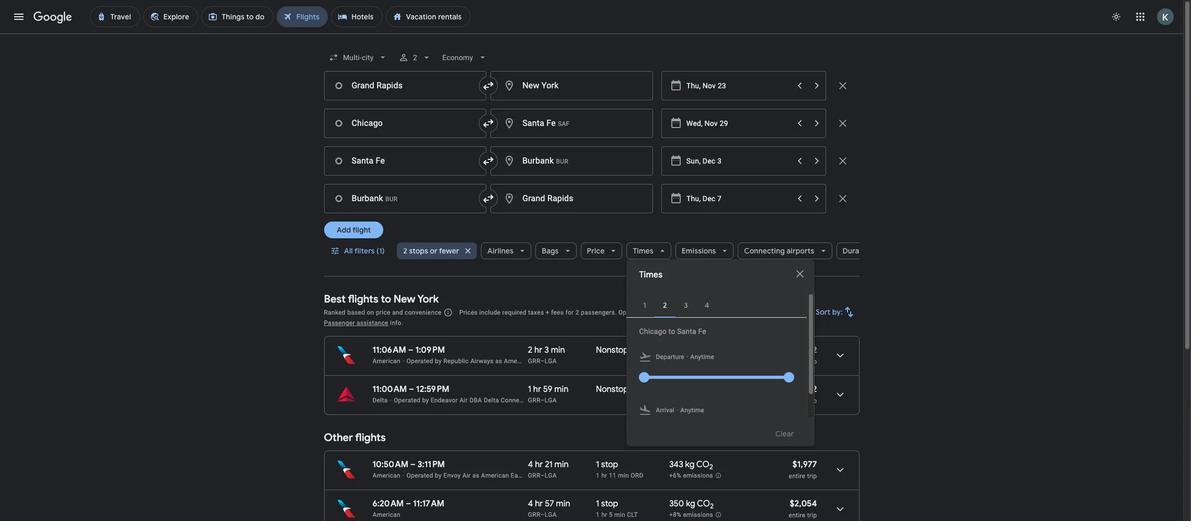 Task type: describe. For each thing, give the bounding box(es) containing it.
republic
[[443, 358, 469, 365]]

21
[[545, 460, 553, 470]]

$2,054 entire trip
[[789, 499, 817, 519]]

trip for $1,977
[[807, 473, 817, 480]]

nonstop for 1 hr 59 min
[[596, 384, 628, 395]]

 image for departure
[[686, 352, 688, 362]]

11:00 am
[[373, 384, 407, 395]]

2054 US dollars text field
[[790, 499, 817, 509]]

+6% emissions
[[669, 472, 713, 480]]

best
[[324, 293, 346, 306]]

4 hr 21 min grr – lga
[[528, 460, 569, 479]]

+8% emissions
[[669, 511, 713, 519]]

11:06 am – 1:09 pm
[[373, 345, 445, 356]]

– left 12:59 pm text box
[[409, 384, 414, 395]]

607
[[669, 384, 684, 395]]

grr for 2 hr 3 min
[[528, 358, 540, 365]]

all filters (1) button
[[324, 238, 393, 264]]

total duration 1 hr 59 min. element
[[528, 384, 596, 396]]

2 inside popup button
[[413, 53, 417, 62]]

343 kg co 2
[[669, 460, 713, 472]]

operated by endeavor air dba delta connection
[[394, 397, 534, 404]]

bags button
[[536, 238, 576, 264]]

and inside prices include required taxes + fees for 2 passengers. optional charges and bag fees passenger assistance
[[670, 309, 681, 316]]

607 kg co
[[669, 384, 710, 395]]

filters
[[354, 246, 374, 256]]

stops
[[409, 246, 428, 256]]

add flight
[[336, 225, 371, 235]]

flights for other
[[355, 431, 386, 444]]

30%
[[672, 358, 684, 366]]

airlines
[[487, 246, 514, 256]]

include
[[479, 309, 501, 316]]

1 left the 11
[[596, 472, 600, 479]]

sort by:
[[815, 307, 843, 317]]

remove flight from burbank to grand rapids on thu, dec 7 image
[[836, 192, 849, 205]]

price
[[376, 309, 390, 316]]

american right "envoy"
[[481, 472, 509, 479]]

nonstop flight. element for 1 hr 59 min
[[596, 384, 628, 396]]

0 horizontal spatial to
[[381, 293, 391, 306]]

co for 350 kg co 2
[[697, 499, 710, 509]]

Departure time: 11:06 AM. text field
[[373, 345, 406, 356]]

Arrival time: 3:11 PM. text field
[[417, 460, 445, 470]]

hr inside 1 stop 1 hr 11 min ord
[[601, 472, 607, 479]]

$1,672
[[793, 384, 817, 395]]

ranked based on price and convenience
[[324, 309, 441, 316]]

hr for 4 hr 21 min
[[535, 460, 543, 470]]

optional
[[618, 309, 643, 316]]

remove flight from chicago to santa fe on wed, nov 29 image
[[836, 117, 849, 130]]

assistance
[[357, 319, 388, 327]]

remove flight from santa fe to burbank on sun, dec 3 image
[[836, 155, 849, 167]]

layover (1 of 1) is a 1 hr 5 min layover at charlotte douglas international airport in charlotte. element
[[596, 511, 664, 519]]

air for as
[[462, 472, 471, 479]]

1 vertical spatial times
[[639, 270, 662, 280]]

57
[[545, 499, 554, 509]]

1 for 1 stop 1 hr 5 min clt
[[596, 499, 599, 509]]

all filters (1)
[[344, 246, 384, 256]]

2 inside 2 hr 3 min grr – lga
[[528, 345, 532, 356]]

charges
[[645, 309, 668, 316]]

nonstop flight. element for 2 hr 3 min
[[596, 345, 628, 357]]

lga for 3
[[545, 358, 557, 365]]

– inside 4 hr 21 min grr – lga
[[540, 472, 545, 479]]

fe
[[698, 327, 706, 336]]

add
[[336, 225, 351, 235]]

trip for $1,492
[[807, 358, 817, 365]]

or
[[430, 246, 437, 256]]

entire for $1,492
[[789, 358, 805, 365]]

price button
[[581, 238, 622, 264]]

change appearance image
[[1104, 4, 1129, 29]]

228
[[669, 345, 683, 356]]

– inside 1 hr 59 min grr – lga
[[540, 397, 545, 404]]

endeavor
[[431, 397, 458, 404]]

bag
[[682, 309, 693, 316]]

(1)
[[376, 246, 384, 256]]

4 for 4 hr 21 min
[[528, 460, 533, 470]]

learn more about ranking image
[[444, 308, 453, 317]]

kg for 343
[[685, 460, 694, 470]]

ranked
[[324, 309, 346, 316]]

lga for 57
[[545, 511, 557, 519]]

$1,977
[[792, 460, 817, 470]]

nonstop for 2 hr 3 min
[[596, 345, 628, 356]]

connecting airports
[[744, 246, 814, 256]]

total duration 4 hr 57 min. element
[[528, 499, 596, 511]]

flight
[[352, 225, 371, 235]]

other flights
[[324, 431, 386, 444]]

hr for 4 hr 57 min
[[535, 499, 543, 509]]

operated by republic airways as american eagle
[[406, 358, 550, 365]]

hr for 1 hr 59 min
[[533, 384, 541, 395]]

passengers.
[[581, 309, 617, 316]]

Departure time: 10:50 AM. text field
[[373, 460, 408, 470]]

entire for $2,054
[[789, 512, 805, 519]]

times inside popup button
[[633, 246, 653, 256]]

swap origin and destination. image for remove flight from grand rapids to new york on thu, nov 23 image
[[482, 79, 495, 92]]

1 stop flight. element for 4 hr 57 min
[[596, 499, 618, 511]]

1 and from the left
[[392, 309, 403, 316]]

none search field containing times
[[324, 45, 891, 446]]

min for 4 hr 21 min
[[555, 460, 569, 470]]

flight details. leaves gerald r. ford international airport at 10:50 am on thursday, november 23 and arrives at laguardia airport at 3:11 pm on thursday, november 23. image
[[827, 457, 852, 483]]

departure text field for remove flight from burbank to grand rapids on thu, dec 7 image
[[686, 185, 790, 213]]

american down 11:06 am
[[373, 358, 400, 365]]

grr for 1 hr 59 min
[[528, 397, 540, 404]]

on
[[367, 309, 374, 316]]

11
[[609, 472, 616, 479]]

swap origin and destination. image for remove flight from chicago to santa fe on wed, nov 29 icon
[[482, 117, 495, 130]]

airways
[[470, 358, 494, 365]]

Arrival time: 1:09 PM. text field
[[415, 345, 445, 356]]

5
[[609, 511, 613, 519]]

 image inside main content
[[390, 397, 392, 404]]

close dialog image
[[794, 268, 806, 280]]

operated for 3:11 pm
[[406, 472, 433, 479]]

350 kg co 2
[[669, 499, 714, 511]]

by:
[[832, 307, 843, 317]]

$1,492 entire trip
[[789, 345, 817, 365]]

– inside 2 hr 3 min grr – lga
[[540, 358, 545, 365]]

co for 607 kg co
[[697, 384, 710, 395]]

clt
[[627, 511, 638, 519]]

228 kg co 2 -30% emissions
[[669, 345, 715, 366]]

departure text field for remove flight from santa fe to burbank on sun, dec 3 'image'
[[686, 147, 790, 175]]

leaves gerald r. ford international airport at 11:06 am on thursday, november 23 and arrives at laguardia airport at 1:09 pm on thursday, november 23. element
[[373, 345, 445, 356]]

$1,977 entire trip
[[789, 460, 817, 480]]

price
[[587, 246, 605, 256]]

trip for $1,672
[[807, 397, 817, 405]]

kg for 350
[[686, 499, 695, 509]]

santa
[[677, 327, 696, 336]]

2 button
[[394, 45, 436, 70]]

duration button
[[836, 238, 891, 264]]

lga for 21
[[545, 472, 557, 479]]

3:11 pm
[[417, 460, 445, 470]]



Task type: locate. For each thing, give the bounding box(es) containing it.
1 swap origin and destination. image from the top
[[482, 79, 495, 92]]

0 vertical spatial stop
[[601, 460, 618, 470]]

4 left 57
[[528, 499, 533, 509]]

 image right 30%
[[686, 352, 688, 362]]

1 stop 1 hr 11 min ord
[[596, 460, 643, 479]]

dba
[[469, 397, 482, 404]]

0 vertical spatial operated
[[406, 358, 433, 365]]

leaves gerald r. ford international airport at 6:20 am on thursday, november 23 and arrives at laguardia airport at 11:17 am on thursday, november 23. element
[[373, 499, 444, 509]]

trip for $2,054
[[807, 512, 817, 519]]

1 fees from the left
[[551, 309, 564, 316]]

new
[[394, 293, 415, 306]]

1 entire from the top
[[789, 358, 805, 365]]

leaves gerald r. ford international airport at 10:50 am on thursday, november 23 and arrives at laguardia airport at 3:11 pm on thursday, november 23. element
[[373, 460, 445, 470]]

as right "envoy"
[[472, 472, 479, 479]]

0 vertical spatial 4
[[528, 460, 533, 470]]

lga inside 4 hr 21 min grr – lga
[[545, 472, 557, 479]]

co right the "607"
[[697, 384, 710, 395]]

min right 5
[[614, 511, 625, 519]]

– left '1:09 pm' text box at the bottom of the page
[[408, 345, 413, 356]]

eagle for 4
[[511, 472, 527, 479]]

best flights to new york
[[324, 293, 439, 306]]

None text field
[[324, 71, 486, 100], [491, 109, 653, 138], [324, 146, 486, 176], [491, 146, 653, 176], [324, 184, 486, 213], [491, 184, 653, 213], [324, 71, 486, 100], [491, 109, 653, 138], [324, 146, 486, 176], [491, 146, 653, 176], [324, 184, 486, 213], [491, 184, 653, 213]]

0 horizontal spatial eagle
[[511, 472, 527, 479]]

lga inside 1 hr 59 min grr – lga
[[545, 397, 557, 404]]

stop up 5
[[601, 499, 618, 509]]

1 vertical spatial to
[[668, 327, 675, 336]]

co inside 350 kg co 2
[[697, 499, 710, 509]]

– inside 6:20 am – 11:17 am american
[[406, 499, 411, 509]]

+8%
[[669, 511, 681, 519]]

min inside 4 hr 57 min grr – lga
[[556, 499, 570, 509]]

11:06 am
[[373, 345, 406, 356]]

hr left 5
[[601, 511, 607, 519]]

1 horizontal spatial as
[[495, 358, 502, 365]]

0 vertical spatial anytime
[[690, 353, 714, 361]]

york
[[417, 293, 439, 306]]

anytime right 30%
[[690, 353, 714, 361]]

american right airways
[[504, 358, 532, 365]]

1 stop flight. element for 4 hr 21 min
[[596, 460, 618, 472]]

min for 1 hr 59 min
[[554, 384, 568, 395]]

2 horizontal spatial  image
[[686, 352, 688, 362]]

swap origin and destination. image
[[482, 79, 495, 92], [482, 117, 495, 130]]

grr inside 4 hr 21 min grr – lga
[[528, 472, 540, 479]]

4
[[528, 460, 533, 470], [528, 499, 533, 509]]

hr for 2 hr 3 min
[[534, 345, 542, 356]]

airlines button
[[481, 238, 531, 264]]

flight details. leaves gerald r. ford international airport at 11:00 am on thursday, november 23 and arrives at laguardia airport at 12:59 pm on thursday, november 23. image
[[827, 382, 852, 407]]

all
[[344, 246, 353, 256]]

swap origin and destination. image
[[482, 155, 495, 167], [482, 192, 495, 205]]

– right departure time: 6:20 am. 'text field'
[[406, 499, 411, 509]]

1 lga from the top
[[545, 358, 557, 365]]

american down 6:20 am
[[373, 511, 400, 519]]

hr inside 2 hr 3 min grr – lga
[[534, 345, 542, 356]]

entire down '$1,977' text field
[[789, 473, 805, 480]]

prices
[[459, 309, 478, 316]]

grr down total duration 4 hr 21 min. element
[[528, 472, 540, 479]]

min inside 2 hr 3 min grr – lga
[[551, 345, 565, 356]]

convenience
[[405, 309, 441, 316]]

min for 2 hr 3 min
[[551, 345, 565, 356]]

grr down total duration 4 hr 57 min. element
[[528, 511, 540, 519]]

3 lga from the top
[[545, 472, 557, 479]]

emissions
[[685, 358, 715, 366], [683, 472, 713, 480], [683, 511, 713, 519]]

– inside 4 hr 57 min grr – lga
[[540, 511, 545, 519]]

operated for 1:09 pm
[[406, 358, 433, 365]]

and right price
[[392, 309, 403, 316]]

+
[[546, 309, 549, 316]]

taxes
[[528, 309, 544, 316]]

6:20 am
[[373, 499, 404, 509]]

– down 59
[[540, 397, 545, 404]]

0 vertical spatial as
[[495, 358, 502, 365]]

2 swap origin and destination. image from the top
[[482, 192, 495, 205]]

sort
[[815, 307, 830, 317]]

airports
[[787, 246, 814, 256]]

1 vertical spatial by
[[422, 397, 429, 404]]

anytime for arrival
[[680, 407, 704, 414]]

trip inside $1,492 entire trip
[[807, 358, 817, 365]]

delta right the dba
[[484, 397, 499, 404]]

departure text field for remove flight from chicago to santa fe on wed, nov 29 icon
[[686, 109, 790, 138]]

1 4 from the top
[[528, 460, 533, 470]]

2 lga from the top
[[545, 397, 557, 404]]

american down 10:50 am text field
[[373, 472, 400, 479]]

remove flight from grand rapids to new york on thu, nov 23 image
[[836, 79, 849, 92]]

2 inside popup button
[[403, 246, 407, 256]]

main content containing best flights to new york
[[324, 285, 859, 521]]

None text field
[[491, 71, 653, 100], [324, 109, 486, 138], [491, 71, 653, 100], [324, 109, 486, 138]]

3 trip from the top
[[807, 473, 817, 480]]

as for 2 hr 3 min
[[495, 358, 502, 365]]

american inside 6:20 am – 11:17 am american
[[373, 511, 400, 519]]

1 vertical spatial departure text field
[[686, 185, 790, 213]]

trip inside $1,977 entire trip
[[807, 473, 817, 480]]

2 inside prices include required taxes + fees for 2 passengers. optional charges and bag fees passenger assistance
[[575, 309, 579, 316]]

+6%
[[669, 472, 681, 480]]

as for 4 hr 21 min
[[472, 472, 479, 479]]

2 inside 350 kg co 2
[[710, 502, 714, 511]]

operated by envoy air as american eagle
[[406, 472, 527, 479]]

entire inside $1,492 entire trip
[[789, 358, 805, 365]]

layover (1 of 1) is a 1 hr 11 min layover at o'hare international airport in chicago. element
[[596, 472, 664, 480]]

arrival
[[656, 407, 674, 414]]

min right "21"
[[555, 460, 569, 470]]

1 stop flight. element up 5
[[596, 499, 618, 511]]

– down 3
[[540, 358, 545, 365]]

entire down $1,672
[[789, 397, 805, 405]]

eagle
[[534, 358, 550, 365], [511, 472, 527, 479]]

 image right arrival
[[676, 405, 678, 416]]

1 vertical spatial anytime
[[680, 407, 704, 414]]

2 vertical spatial operated
[[406, 472, 433, 479]]

entire for $1,672
[[789, 397, 805, 405]]

stop for 4 hr 57 min
[[601, 499, 618, 509]]

 image
[[686, 352, 688, 362], [390, 397, 392, 404], [676, 405, 678, 416]]

hr left 3
[[534, 345, 542, 356]]

total duration 2 hr 3 min. element
[[528, 345, 596, 357]]

entire inside $2,054 entire trip
[[789, 512, 805, 519]]

1492 US dollars text field
[[792, 345, 817, 356]]

1 vertical spatial flights
[[355, 431, 386, 444]]

0 vertical spatial  image
[[686, 352, 688, 362]]

2 nonstop flight. element from the top
[[596, 384, 628, 396]]

Departure time: 6:20 AM. text field
[[373, 499, 404, 509]]

kg right the "607"
[[686, 384, 695, 395]]

1 vertical spatial departure text field
[[686, 109, 790, 138]]

343
[[669, 460, 683, 470]]

1 horizontal spatial fees
[[695, 309, 708, 316]]

and
[[392, 309, 403, 316], [670, 309, 681, 316]]

fewer
[[439, 246, 459, 256]]

1 departure text field from the top
[[686, 72, 790, 100]]

Arrival time: 12:59 PM. text field
[[416, 384, 449, 395]]

by for 3:11 pm
[[435, 472, 442, 479]]

lga inside 4 hr 57 min grr – lga
[[545, 511, 557, 519]]

Arrival time: 11:17 AM. text field
[[413, 499, 444, 509]]

required
[[502, 309, 526, 316]]

10:50 am – 3:11 pm
[[373, 460, 445, 470]]

hr inside 1 stop 1 hr 5 min clt
[[601, 511, 607, 519]]

stop inside 1 stop 1 hr 11 min ord
[[601, 460, 618, 470]]

2 delta from the left
[[484, 397, 499, 404]]

anytime
[[690, 353, 714, 361], [680, 407, 704, 414]]

0 vertical spatial flights
[[348, 293, 378, 306]]

3 grr from the top
[[528, 472, 540, 479]]

lga down "21"
[[545, 472, 557, 479]]

min
[[551, 345, 565, 356], [554, 384, 568, 395], [555, 460, 569, 470], [618, 472, 629, 479], [556, 499, 570, 509], [614, 511, 625, 519]]

2 fees from the left
[[695, 309, 708, 316]]

stop up the 11
[[601, 460, 618, 470]]

–
[[408, 345, 413, 356], [540, 358, 545, 365], [409, 384, 414, 395], [540, 397, 545, 404], [410, 460, 415, 470], [540, 472, 545, 479], [406, 499, 411, 509], [540, 511, 545, 519]]

grr inside 4 hr 57 min grr – lga
[[528, 511, 540, 519]]

hr left 59
[[533, 384, 541, 395]]

1
[[528, 384, 531, 395], [596, 460, 599, 470], [596, 472, 600, 479], [596, 499, 599, 509], [596, 511, 600, 519]]

grr inside 1 hr 59 min grr – lga
[[528, 397, 540, 404]]

lga for 59
[[545, 397, 557, 404]]

1 trip from the top
[[807, 358, 817, 365]]

to left the santa
[[668, 327, 675, 336]]

0 vertical spatial air
[[460, 397, 468, 404]]

connection
[[501, 397, 534, 404]]

0 vertical spatial departure text field
[[686, 147, 790, 175]]

entire inside $1,977 entire trip
[[789, 473, 805, 480]]

1 up layover (1 of 1) is a 1 hr 5 min layover at charlotte douglas international airport in charlotte. element
[[596, 499, 599, 509]]

entire
[[789, 358, 805, 365], [789, 397, 805, 405], [789, 473, 805, 480], [789, 512, 805, 519]]

hr inside 4 hr 57 min grr – lga
[[535, 499, 543, 509]]

2 departure text field from the top
[[686, 185, 790, 213]]

2 1 stop flight. element from the top
[[596, 499, 618, 511]]

lga down 59
[[545, 397, 557, 404]]

main content
[[324, 285, 859, 521]]

kg up +8% emissions
[[686, 499, 695, 509]]

1 stop flight. element up the 11
[[596, 460, 618, 472]]

flight details. leaves gerald r. ford international airport at 6:20 am on thursday, november 23 and arrives at laguardia airport at 11:17 am on thursday, november 23. image
[[827, 497, 852, 521]]

0 vertical spatial to
[[381, 293, 391, 306]]

$1,672 entire trip
[[789, 384, 817, 405]]

connecting
[[744, 246, 785, 256]]

kg for 607
[[686, 384, 695, 395]]

3
[[544, 345, 549, 356]]

emissions right 30%
[[685, 358, 715, 366]]

connecting airports button
[[738, 238, 832, 264]]

min inside 1 stop 1 hr 11 min ord
[[618, 472, 629, 479]]

1 nonstop flight. element from the top
[[596, 345, 628, 357]]

1 horizontal spatial and
[[670, 309, 681, 316]]

and left bag
[[670, 309, 681, 316]]

1 horizontal spatial to
[[668, 327, 675, 336]]

kg inside 350 kg co 2
[[686, 499, 695, 509]]

hr left 57
[[535, 499, 543, 509]]

grr for 4 hr 57 min
[[528, 511, 540, 519]]

None search field
[[324, 45, 891, 446]]

2 nonstop from the top
[[596, 384, 628, 395]]

– down total duration 4 hr 57 min. element
[[540, 511, 545, 519]]

0 horizontal spatial and
[[392, 309, 403, 316]]

0 vertical spatial times
[[633, 246, 653, 256]]

grr for 4 hr 21 min
[[528, 472, 540, 479]]

– down total duration 4 hr 21 min. element
[[540, 472, 545, 479]]

1 vertical spatial 4
[[528, 499, 533, 509]]

1 for 1 stop 1 hr 11 min ord
[[596, 460, 599, 470]]

by for 1:09 pm
[[435, 358, 442, 365]]

trip down $1,977
[[807, 473, 817, 480]]

 image down 'departure time: 11:00 am.' text box at the left of page
[[390, 397, 392, 404]]

passenger
[[324, 319, 355, 327]]

1 vertical spatial nonstop
[[596, 384, 628, 395]]

1 vertical spatial swap origin and destination. image
[[482, 117, 495, 130]]

times
[[633, 246, 653, 256], [639, 270, 662, 280]]

lga
[[545, 358, 557, 365], [545, 397, 557, 404], [545, 472, 557, 479], [545, 511, 557, 519]]

operated down 1:09 pm
[[406, 358, 433, 365]]

4 trip from the top
[[807, 512, 817, 519]]

co for 228 kg co 2 -30% emissions
[[696, 345, 709, 356]]

nonstop flight. element
[[596, 345, 628, 357], [596, 384, 628, 396]]

add flight button
[[324, 222, 383, 238]]

min right the 11
[[618, 472, 629, 479]]

stop inside 1 stop 1 hr 5 min clt
[[601, 499, 618, 509]]

4 grr from the top
[[528, 511, 540, 519]]

1977 US dollars text field
[[792, 460, 817, 470]]

by down 12:59 pm
[[422, 397, 429, 404]]

fees right +
[[551, 309, 564, 316]]

co up +6% emissions
[[696, 460, 709, 470]]

2 stops or fewer
[[403, 246, 459, 256]]

11:17 am
[[413, 499, 444, 509]]

2 and from the left
[[670, 309, 681, 316]]

4 lga from the top
[[545, 511, 557, 519]]

emissions for 343
[[683, 472, 713, 480]]

chicago to santa fe
[[639, 327, 706, 336]]

to up price
[[381, 293, 391, 306]]

1 inside 1 hr 59 min grr – lga
[[528, 384, 531, 395]]

grr down total duration 2 hr 3 min. element
[[528, 358, 540, 365]]

duration
[[843, 246, 873, 256]]

2 4 from the top
[[528, 499, 533, 509]]

4 inside 4 hr 21 min grr – lga
[[528, 460, 533, 470]]

2 grr from the top
[[528, 397, 540, 404]]

0 horizontal spatial  image
[[390, 397, 392, 404]]

as
[[495, 358, 502, 365], [472, 472, 479, 479]]

2 departure text field from the top
[[686, 109, 790, 138]]

loading results progress bar
[[0, 33, 1183, 36]]

other
[[324, 431, 353, 444]]

1 for 1 hr 59 min grr – lga
[[528, 384, 531, 395]]

co inside '343 kg co 2'
[[696, 460, 709, 470]]

0 vertical spatial nonstop flight. element
[[596, 345, 628, 357]]

main menu image
[[13, 10, 25, 23]]

entire down $1,492
[[789, 358, 805, 365]]

hr inside 1 hr 59 min grr – lga
[[533, 384, 541, 395]]

1 vertical spatial as
[[472, 472, 479, 479]]

american
[[373, 358, 400, 365], [504, 358, 532, 365], [373, 472, 400, 479], [481, 472, 509, 479], [373, 511, 400, 519]]

1 vertical spatial swap origin and destination. image
[[482, 192, 495, 205]]

kg inside '343 kg co 2'
[[685, 460, 694, 470]]

kg right 228
[[685, 345, 694, 356]]

1 vertical spatial air
[[462, 472, 471, 479]]

emissions button
[[675, 238, 734, 264]]

3 entire from the top
[[789, 473, 805, 480]]

min right 59
[[554, 384, 568, 395]]

2 inside '343 kg co 2'
[[709, 463, 713, 472]]

None field
[[324, 48, 392, 67], [438, 48, 492, 67], [324, 48, 392, 67], [438, 48, 492, 67]]

1 horizontal spatial eagle
[[534, 358, 550, 365]]

0 vertical spatial by
[[435, 358, 442, 365]]

passenger assistance button
[[324, 319, 388, 327]]

4 left "21"
[[528, 460, 533, 470]]

eagle down 3
[[534, 358, 550, 365]]

6:20 am – 11:17 am american
[[373, 499, 444, 519]]

emissions inside 228 kg co 2 -30% emissions
[[685, 358, 715, 366]]

co for 343 kg co 2
[[696, 460, 709, 470]]

trip inside $2,054 entire trip
[[807, 512, 817, 519]]

kg
[[685, 345, 694, 356], [686, 384, 695, 395], [685, 460, 694, 470], [686, 499, 695, 509]]

lga down 3
[[545, 358, 557, 365]]

to
[[381, 293, 391, 306], [668, 327, 675, 336]]

trip down $1,492 text field
[[807, 358, 817, 365]]

trip down $2,054 text box
[[807, 512, 817, 519]]

hr left the 11
[[601, 472, 607, 479]]

emissions for 350
[[683, 511, 713, 519]]

sort by: button
[[811, 300, 859, 325]]

co up +8% emissions
[[697, 499, 710, 509]]

eagle left 4 hr 21 min grr – lga
[[511, 472, 527, 479]]

leaves gerald r. ford international airport at 11:00 am on thursday, november 23 and arrives at laguardia airport at 12:59 pm on thursday, november 23. element
[[373, 384, 449, 395]]

times down times popup button
[[639, 270, 662, 280]]

air for dba
[[460, 397, 468, 404]]

min inside 4 hr 21 min grr – lga
[[555, 460, 569, 470]]

min right 57
[[556, 499, 570, 509]]

1 vertical spatial  image
[[390, 397, 392, 404]]

co down fe
[[696, 345, 709, 356]]

1 1 stop flight. element from the top
[[596, 460, 618, 472]]

fees
[[551, 309, 564, 316], [695, 309, 708, 316]]

350
[[669, 499, 684, 509]]

stop for 4 hr 21 min
[[601, 460, 618, 470]]

1 grr from the top
[[528, 358, 540, 365]]

0 vertical spatial nonstop
[[596, 345, 628, 356]]

 image for arrival
[[676, 405, 678, 416]]

2 stop from the top
[[601, 499, 618, 509]]

total duration 4 hr 21 min. element
[[528, 460, 596, 472]]

envoy
[[443, 472, 461, 479]]

operated down leaves gerald r. ford international airport at 10:50 am on thursday, november 23 and arrives at laguardia airport at 3:11 pm on thursday, november 23. element
[[406, 472, 433, 479]]

swap origin and destination. image for departure text box related to remove flight from santa fe to burbank on sun, dec 3 'image'
[[482, 155, 495, 167]]

2 vertical spatial by
[[435, 472, 442, 479]]

1 vertical spatial stop
[[601, 499, 618, 509]]

1 nonstop from the top
[[596, 345, 628, 356]]

2 inside 228 kg co 2 -30% emissions
[[709, 348, 713, 357]]

1 vertical spatial nonstop flight. element
[[596, 384, 628, 396]]

entire down $2,054 text box
[[789, 512, 805, 519]]

grr down total duration 1 hr 59 min. element
[[528, 397, 540, 404]]

emissions down 350 kg co 2
[[683, 511, 713, 519]]

1 stop flight. element
[[596, 460, 618, 472], [596, 499, 618, 511]]

59
[[543, 384, 552, 395]]

1 up "connection"
[[528, 384, 531, 395]]

kg inside 228 kg co 2 -30% emissions
[[685, 345, 694, 356]]

$2,054
[[790, 499, 817, 509]]

fees right bag
[[695, 309, 708, 316]]

1 up layover (1 of 1) is a 1 hr 11 min layover at o'hare international airport in chicago. element
[[596, 460, 599, 470]]

4 for 4 hr 57 min
[[528, 499, 533, 509]]

by down the 3:11 pm
[[435, 472, 442, 479]]

Departure text field
[[686, 72, 790, 100], [686, 109, 790, 138]]

1 horizontal spatial delta
[[484, 397, 499, 404]]

grr inside 2 hr 3 min grr – lga
[[528, 358, 540, 365]]

emissions down '343 kg co 2'
[[683, 472, 713, 480]]

anytime down the 607 kg co
[[680, 407, 704, 414]]

2 entire from the top
[[789, 397, 805, 405]]

min for 4 hr 57 min
[[556, 499, 570, 509]]

entire inside $1,672 entire trip
[[789, 397, 805, 405]]

4 entire from the top
[[789, 512, 805, 519]]

0 horizontal spatial delta
[[373, 397, 388, 404]]

– left the 3:11 pm
[[410, 460, 415, 470]]

0 vertical spatial departure text field
[[686, 72, 790, 100]]

4 inside 4 hr 57 min grr – lga
[[528, 499, 533, 509]]

Departure time: 11:00 AM. text field
[[373, 384, 407, 395]]

anytime for departure
[[690, 353, 714, 361]]

2 trip from the top
[[807, 397, 817, 405]]

flights right other
[[355, 431, 386, 444]]

bags
[[542, 246, 559, 256]]

prices include required taxes + fees for 2 passengers. optional charges and bag fees passenger assistance
[[324, 309, 708, 327]]

departure text field for remove flight from grand rapids to new york on thu, nov 23 image
[[686, 72, 790, 100]]

lga inside 2 hr 3 min grr – lga
[[545, 358, 557, 365]]

0 vertical spatial swap origin and destination. image
[[482, 79, 495, 92]]

11:00 am – 12:59 pm
[[373, 384, 449, 395]]

by down 1:09 pm
[[435, 358, 442, 365]]

0 horizontal spatial as
[[472, 472, 479, 479]]

min right 3
[[551, 345, 565, 356]]

0 horizontal spatial fees
[[551, 309, 564, 316]]

1 stop 1 hr 5 min clt
[[596, 499, 638, 519]]

times right the price popup button
[[633, 246, 653, 256]]

-
[[670, 358, 672, 366]]

1 vertical spatial eagle
[[511, 472, 527, 479]]

kg up +6% emissions
[[685, 460, 694, 470]]

1 hr 59 min grr – lga
[[528, 384, 568, 404]]

flights for best
[[348, 293, 378, 306]]

0 vertical spatial 1 stop flight. element
[[596, 460, 618, 472]]

flight details. leaves gerald r. ford international airport at 11:06 am on thursday, november 23 and arrives at laguardia airport at 1:09 pm on thursday, november 23. image
[[827, 343, 852, 368]]

1 departure text field from the top
[[686, 147, 790, 175]]

delta down 'departure time: 11:00 am.' text box at the left of page
[[373, 397, 388, 404]]

swap origin and destination. image for departure text box corresponding to remove flight from burbank to grand rapids on thu, dec 7 image
[[482, 192, 495, 205]]

co inside 228 kg co 2 -30% emissions
[[696, 345, 709, 356]]

operated down the leaves gerald r. ford international airport at 11:00 am on thursday, november 23 and arrives at laguardia airport at 12:59 pm on thursday, november 23. element
[[394, 397, 420, 404]]

kg for 228
[[685, 345, 694, 356]]

trip inside $1,672 entire trip
[[807, 397, 817, 405]]

hr left "21"
[[535, 460, 543, 470]]

trip down $1,672
[[807, 397, 817, 405]]

air right "envoy"
[[462, 472, 471, 479]]

2 vertical spatial  image
[[676, 405, 678, 416]]

hr inside 4 hr 21 min grr – lga
[[535, 460, 543, 470]]

trip
[[807, 358, 817, 365], [807, 397, 817, 405], [807, 473, 817, 480], [807, 512, 817, 519]]

2 stops or fewer button
[[397, 238, 477, 264]]

min inside 1 hr 59 min grr – lga
[[554, 384, 568, 395]]

0 vertical spatial swap origin and destination. image
[[482, 155, 495, 167]]

1 delta from the left
[[373, 397, 388, 404]]

entire for $1,977
[[789, 473, 805, 480]]

based
[[347, 309, 365, 316]]

by
[[435, 358, 442, 365], [422, 397, 429, 404], [435, 472, 442, 479]]

2 swap origin and destination. image from the top
[[482, 117, 495, 130]]

12:59 pm
[[416, 384, 449, 395]]

for
[[565, 309, 574, 316]]

2 vertical spatial emissions
[[683, 511, 713, 519]]

air left the dba
[[460, 397, 468, 404]]

1 vertical spatial emissions
[[683, 472, 713, 480]]

min inside 1 stop 1 hr 5 min clt
[[614, 511, 625, 519]]

eagle for 2
[[534, 358, 550, 365]]

1 vertical spatial 1 stop flight. element
[[596, 499, 618, 511]]

1 horizontal spatial  image
[[676, 405, 678, 416]]

1 vertical spatial operated
[[394, 397, 420, 404]]

flights up based
[[348, 293, 378, 306]]

Departure text field
[[686, 147, 790, 175], [686, 185, 790, 213]]

0 vertical spatial emissions
[[685, 358, 715, 366]]

lga down 57
[[545, 511, 557, 519]]

1 stop from the top
[[601, 460, 618, 470]]

4 hr 57 min grr – lga
[[528, 499, 570, 519]]

chicago
[[639, 327, 667, 336]]

times button
[[627, 238, 671, 264]]

0 vertical spatial eagle
[[534, 358, 550, 365]]

1 swap origin and destination. image from the top
[[482, 155, 495, 167]]

bag fees button
[[682, 309, 708, 316]]

nonstop
[[596, 345, 628, 356], [596, 384, 628, 395]]

1672 US dollars text field
[[793, 384, 817, 395]]

as right airways
[[495, 358, 502, 365]]

1 left 5
[[596, 511, 600, 519]]



Task type: vqa. For each thing, say whether or not it's contained in the screenshot.
+6% emissions
yes



